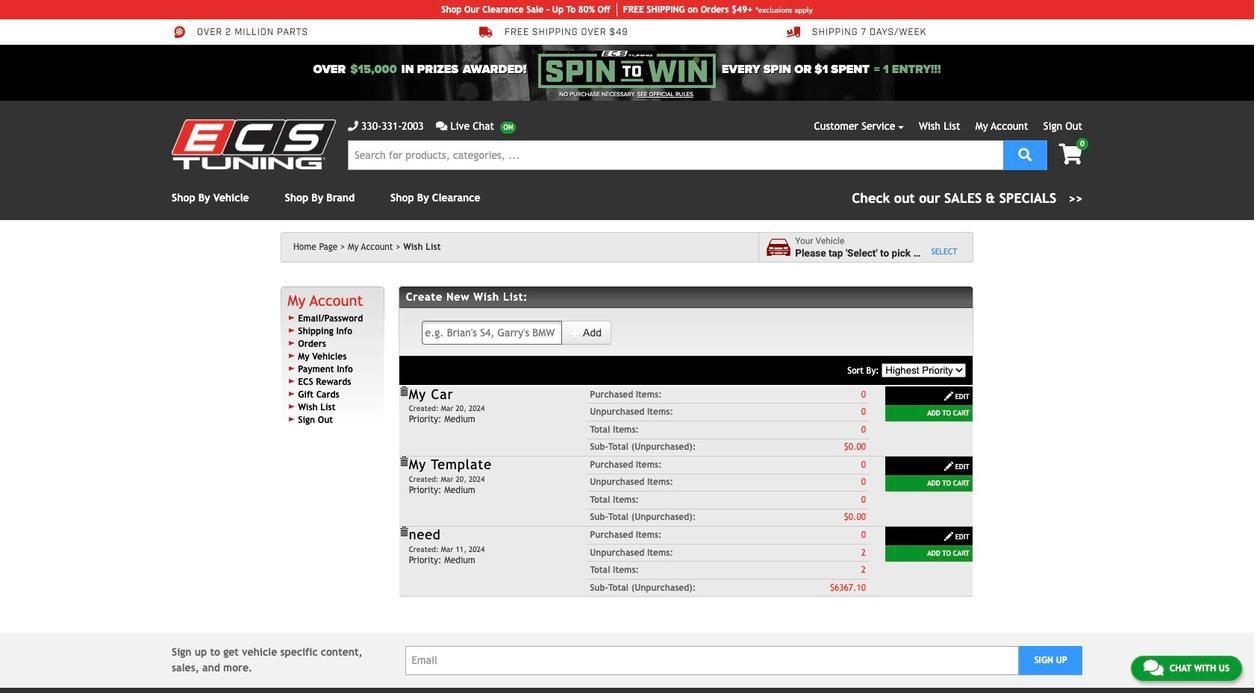 Task type: describe. For each thing, give the bounding box(es) containing it.
delete image
[[399, 387, 409, 397]]

delete image for first white image from the bottom of the page
[[399, 527, 409, 538]]

delete image for bottom white icon
[[399, 457, 409, 468]]

0 horizontal spatial white image
[[570, 329, 581, 339]]

ecs tuning 'spin to win' contest logo image
[[538, 51, 716, 88]]

shopping cart image
[[1059, 144, 1083, 165]]

e.g. Brian's S4, Garry's BMW E92...etc text field
[[422, 321, 562, 345]]

Email email field
[[405, 647, 1020, 676]]

1 white image from the top
[[944, 391, 954, 402]]

Search text field
[[348, 140, 1004, 170]]



Task type: locate. For each thing, give the bounding box(es) containing it.
comments image
[[436, 121, 448, 131]]

ecs tuning image
[[172, 119, 336, 170]]

1 vertical spatial white image
[[944, 532, 954, 542]]

white image
[[944, 391, 954, 402], [944, 532, 954, 542]]

1 vertical spatial delete image
[[399, 527, 409, 538]]

search image
[[1019, 147, 1032, 161]]

0 vertical spatial delete image
[[399, 457, 409, 468]]

2 delete image from the top
[[399, 527, 409, 538]]

delete image
[[399, 457, 409, 468], [399, 527, 409, 538]]

1 vertical spatial white image
[[944, 462, 954, 472]]

0 vertical spatial white image
[[570, 329, 581, 339]]

white image
[[570, 329, 581, 339], [944, 462, 954, 472]]

2 white image from the top
[[944, 532, 954, 542]]

0 vertical spatial white image
[[944, 391, 954, 402]]

phone image
[[348, 121, 358, 131]]

1 horizontal spatial white image
[[944, 462, 954, 472]]

1 delete image from the top
[[399, 457, 409, 468]]



Task type: vqa. For each thing, say whether or not it's contained in the screenshot.
white image for 3rd delete image from the bottom of the page
yes



